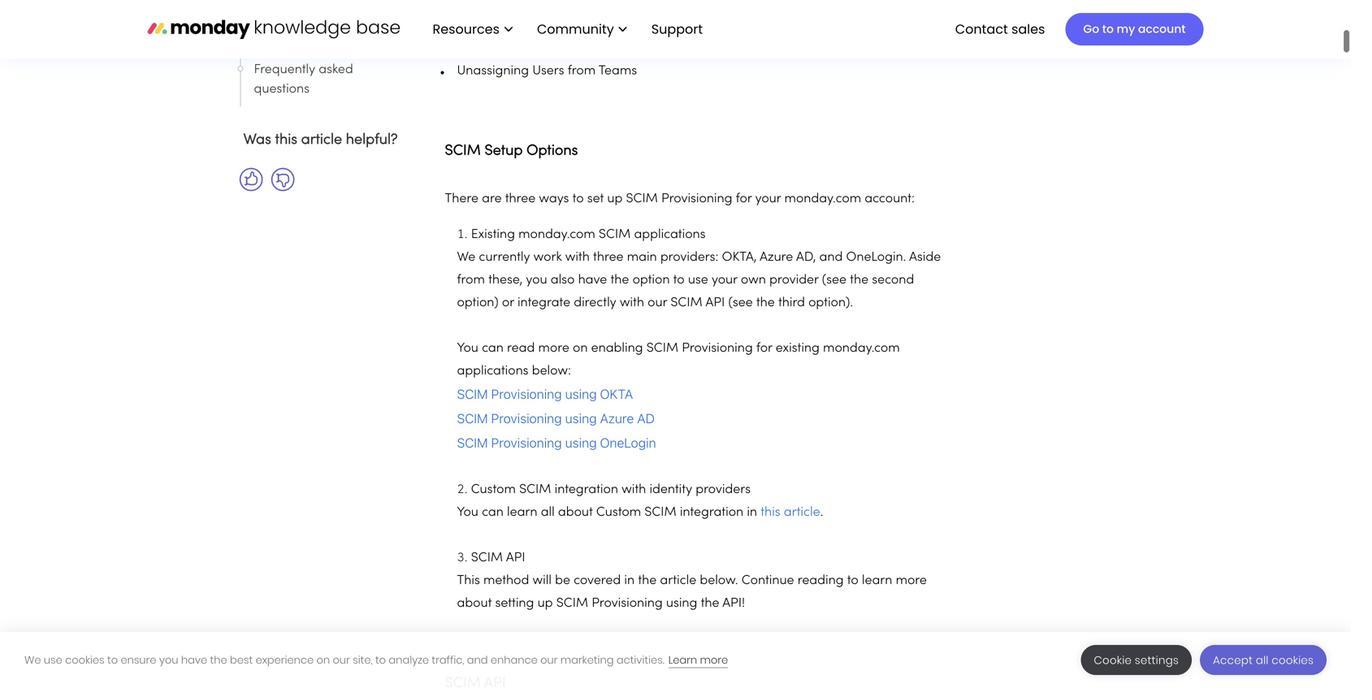 Task type: vqa. For each thing, say whether or not it's contained in the screenshot.
the rightmost view
no



Task type: describe. For each thing, give the bounding box(es) containing it.
go to my account
[[1084, 21, 1186, 37]]

you inside we currently work with three main providers: okta, azure ad, and onelogin. aside from these, you also have the option to use your own provider (see the second option) or integrate directly with our scim api (see the third option).
[[526, 274, 548, 287]]

azure inside we currently work with three main providers: okta, azure ad, and onelogin. aside from these, you also have the option to use your own provider (see the second option) or integrate directly with our scim api (see the third option).
[[760, 252, 794, 264]]

keep
[[254, 0, 283, 5]]

the left api! at bottom
[[701, 598, 720, 610]]

there
[[445, 193, 479, 205]]

learn inside this method will be covered in the article below. continue reading to learn more about setting up scim provisioning using the api!
[[862, 575, 893, 587]]

list containing resources
[[417, 0, 716, 59]]

set
[[587, 193, 604, 205]]

0 horizontal spatial (see
[[729, 297, 753, 309]]

settings
[[1135, 653, 1179, 668]]

second
[[872, 274, 915, 287]]

the down onelogin.
[[850, 274, 869, 287]]

scim setup options
[[445, 144, 578, 158]]

to left set
[[573, 193, 584, 205]]

also
[[551, 274, 575, 287]]

api inside we currently work with three main providers: okta, azure ad, and onelogin. aside from these, you also have the option to use your own provider (see the second option) or integrate directly with our scim api (see the third option).
[[706, 297, 725, 309]]

you for you can read more on enabling scim provisioning for existing monday.com applications below:
[[457, 343, 479, 355]]

the
[[337, 0, 358, 5]]

with for integration
[[622, 484, 646, 496]]

use inside we currently work with three main providers: okta, azure ad, and onelogin. aside from these, you also have the option to use your own provider (see the second option) or integrate directly with our scim api (see the third option).
[[688, 274, 709, 287]]

0 horizontal spatial three
[[505, 193, 536, 205]]

questions
[[254, 83, 310, 96]]

0 vertical spatial learn
[[507, 507, 538, 519]]

.
[[821, 507, 824, 519]]

account:
[[865, 193, 915, 205]]

the down own
[[757, 297, 775, 309]]

accept all cookies
[[1214, 653, 1314, 668]]

continue
[[742, 575, 795, 587]]

to right site,
[[376, 653, 386, 668]]

0 vertical spatial from
[[568, 65, 596, 77]]

provisioning inside this method will be covered in the article below. continue reading to learn more about setting up scim provisioning using the api!
[[592, 598, 663, 610]]

providers
[[696, 484, 751, 496]]

for inside 'you can read more on enabling scim provisioning for existing monday.com applications below:'
[[757, 343, 773, 355]]

scim provisioning using azure ad
[[457, 411, 655, 426]]

source
[[341, 13, 379, 25]]

traffic,
[[432, 653, 464, 668]]

scim provisioning using azure ad link
[[457, 411, 655, 426]]

contact
[[956, 20, 1009, 38]]

scim provisioning using okta link
[[457, 387, 633, 402]]

currently
[[479, 252, 530, 264]]

more inside dialog
[[700, 653, 728, 668]]

okta
[[600, 387, 633, 402]]

1 horizontal spatial applications
[[634, 229, 706, 241]]

learn more link
[[669, 653, 728, 669]]

accept all cookies button
[[1201, 645, 1327, 675]]

own
[[741, 274, 766, 287]]

0 horizontal spatial all
[[541, 507, 555, 519]]

ad,
[[797, 252, 816, 264]]

method
[[484, 575, 529, 587]]

three inside we currently work with three main providers: okta, azure ad, and onelogin. aside from these, you also have the option to use your own provider (see the second option) or integrate directly with our scim api (see the third option).
[[593, 252, 624, 264]]

article inside this method will be covered in the article below. continue reading to learn more about setting up scim provisioning using the api!
[[660, 575, 697, 587]]

your inside we currently work with three main providers: okta, azure ad, and onelogin. aside from these, you also have the option to use your own provider (see the second option) or integrate directly with our scim api (see the third option).
[[712, 274, 738, 287]]

identity for with
[[650, 484, 693, 496]]

or
[[502, 297, 514, 309]]

providers:
[[661, 252, 719, 264]]

aside
[[910, 252, 941, 264]]

is
[[307, 13, 315, 25]]

was this article helpful?
[[243, 133, 398, 147]]

frequently asked questions link
[[254, 60, 405, 99]]

provisioning down scim provisioning using okta
[[491, 411, 562, 426]]

analyze
[[389, 653, 429, 668]]

dialog containing cookie settings
[[0, 632, 1352, 688]]

our inside we currently work with three main providers: okta, azure ad, and onelogin. aside from these, you also have the option to use your own provider (see the second option) or integrate directly with our scim api (see the third option).
[[648, 297, 667, 309]]

are
[[482, 193, 502, 205]]

community link
[[529, 15, 635, 43]]

the right covered
[[638, 575, 657, 587]]

unassigning
[[457, 65, 529, 77]]

can for read
[[482, 343, 504, 355]]

mind:
[[301, 0, 334, 5]]

main element
[[417, 0, 1204, 59]]

provider inside keep in mind: the identity provider is the source of truth
[[254, 13, 303, 25]]

sales
[[1012, 20, 1046, 38]]

read
[[507, 343, 535, 355]]

resources link
[[425, 15, 521, 43]]

about inside this method will be covered in the article below. continue reading to learn more about setting up scim provisioning using the api!
[[457, 598, 492, 610]]

setting
[[495, 598, 534, 610]]

cookie settings button
[[1081, 645, 1192, 675]]

okta,
[[722, 252, 757, 264]]

provisioning down scim provisioning using azure ad link
[[491, 435, 562, 451]]

1 vertical spatial integration
[[680, 507, 744, 519]]

option).
[[809, 297, 853, 309]]

have inside dialog
[[181, 653, 207, 668]]

cookie settings
[[1094, 653, 1179, 668]]

we for we use cookies to ensure you have the best experience on our site, to analyze traffic, and enhance our marketing activities. learn more
[[24, 653, 41, 668]]

below:
[[532, 365, 571, 378]]

experience
[[256, 653, 314, 668]]

using for onelogin
[[565, 435, 597, 451]]

0 vertical spatial monday.com
[[785, 193, 862, 205]]

to inside we currently work with three main providers: okta, azure ad, and onelogin. aside from these, you also have the option to use your own provider (see the second option) or integrate directly with our scim api (see the third option).
[[674, 274, 685, 287]]

unassigning users from teams
[[457, 65, 637, 77]]

scim provisioning using onelogin link
[[457, 435, 656, 451]]

keep in mind: the identity provider is the source of truth
[[254, 0, 405, 44]]

teams
[[599, 65, 637, 77]]

the inside keep in mind: the identity provider is the source of truth
[[319, 13, 337, 25]]

covered
[[574, 575, 621, 587]]

0 vertical spatial about
[[558, 507, 593, 519]]

up inside this method will be covered in the article below. continue reading to learn more about setting up scim provisioning using the api!
[[538, 598, 553, 610]]

support
[[652, 20, 703, 38]]

0 horizontal spatial article
[[301, 133, 342, 147]]

0 vertical spatial your
[[756, 193, 781, 205]]

cookies for all
[[1272, 653, 1314, 668]]

frequently asked questions
[[254, 64, 353, 96]]

setup
[[485, 144, 523, 158]]

there are three ways to set up scim provisioning for your monday.com account:
[[445, 193, 915, 205]]

the inside dialog
[[210, 653, 227, 668]]

cookie
[[1094, 653, 1132, 668]]

0 vertical spatial custom
[[471, 484, 516, 496]]

options
[[527, 144, 578, 158]]

using for okta
[[565, 387, 597, 402]]

cookies for use
[[65, 653, 105, 668]]

can for learn
[[482, 507, 504, 519]]

0 vertical spatial this
[[275, 133, 297, 147]]

enabling
[[591, 343, 643, 355]]

account
[[1139, 21, 1186, 37]]

scim inside 'you can read more on enabling scim provisioning for existing monday.com applications below:'
[[647, 343, 679, 355]]

marketing
[[561, 653, 614, 668]]

best
[[230, 653, 253, 668]]

option)
[[457, 297, 499, 309]]

1 vertical spatial custom
[[597, 507, 641, 519]]



Task type: locate. For each thing, give the bounding box(es) containing it.
0 horizontal spatial custom
[[471, 484, 516, 496]]

from up the option) in the left of the page
[[457, 274, 485, 287]]

article left below.
[[660, 575, 697, 587]]

three
[[505, 193, 536, 205], [593, 252, 624, 264]]

more
[[538, 343, 570, 355], [896, 575, 927, 587], [700, 653, 728, 668]]

using up scim provisioning using azure ad
[[565, 387, 597, 402]]

2 cookies from the left
[[1272, 653, 1314, 668]]

in inside this method will be covered in the article below. continue reading to learn more about setting up scim provisioning using the api!
[[625, 575, 635, 587]]

scim provisioning using onelogin
[[457, 435, 656, 451]]

have left best
[[181, 653, 207, 668]]

your down okta,
[[712, 274, 738, 287]]

2 vertical spatial in
[[625, 575, 635, 587]]

0 horizontal spatial azure
[[600, 411, 634, 426]]

and
[[820, 252, 843, 264], [467, 653, 488, 668]]

1 vertical spatial this
[[761, 507, 781, 519]]

in inside keep in mind: the identity provider is the source of truth
[[287, 0, 297, 5]]

users
[[533, 65, 565, 77]]

1 horizontal spatial all
[[1257, 653, 1269, 668]]

0 horizontal spatial identity
[[362, 0, 405, 5]]

azure left ad,
[[760, 252, 794, 264]]

you inside 'you can read more on enabling scim provisioning for existing monday.com applications below:'
[[457, 343, 479, 355]]

applications inside 'you can read more on enabling scim provisioning for existing monday.com applications below:'
[[457, 365, 529, 378]]

can
[[482, 343, 504, 355], [482, 507, 504, 519]]

with down existing monday.com scim applications
[[566, 252, 590, 264]]

from right users
[[568, 65, 596, 77]]

dialog
[[0, 632, 1352, 688]]

learn right reading
[[862, 575, 893, 587]]

1 horizontal spatial api
[[706, 297, 725, 309]]

you up scim api
[[457, 507, 479, 519]]

more inside 'you can read more on enabling scim provisioning for existing monday.com applications below:'
[[538, 343, 570, 355]]

monday.com
[[785, 193, 862, 205], [519, 229, 596, 241], [823, 343, 900, 355]]

0 horizontal spatial use
[[44, 653, 62, 668]]

1 cookies from the left
[[65, 653, 105, 668]]

api
[[706, 297, 725, 309], [506, 552, 526, 565]]

for up okta,
[[736, 193, 752, 205]]

you can read more on enabling scim provisioning for existing monday.com applications below:
[[457, 343, 900, 378]]

integrate
[[518, 297, 571, 309]]

0 horizontal spatial and
[[467, 653, 488, 668]]

0 horizontal spatial we
[[24, 653, 41, 668]]

and right traffic, on the bottom of the page
[[467, 653, 488, 668]]

0 horizontal spatial in
[[287, 0, 297, 5]]

third
[[779, 297, 805, 309]]

0 horizontal spatial have
[[181, 653, 207, 668]]

0 vertical spatial you
[[526, 274, 548, 287]]

of
[[383, 13, 394, 25]]

1 horizontal spatial in
[[625, 575, 635, 587]]

1 vertical spatial we
[[24, 653, 41, 668]]

scim inside we currently work with three main providers: okta, azure ad, and onelogin. aside from these, you also have the option to use your own provider (see the second option) or integrate directly with our scim api (see the third option).
[[671, 297, 703, 309]]

onelogin
[[600, 435, 656, 451]]

and inside dialog
[[467, 653, 488, 668]]

(see up option).
[[822, 274, 847, 287]]

integration down providers
[[680, 507, 744, 519]]

to right reading
[[848, 575, 859, 587]]

will
[[533, 575, 552, 587]]

api up 'method'
[[506, 552, 526, 565]]

applications up providers:
[[634, 229, 706, 241]]

0 horizontal spatial this
[[275, 133, 297, 147]]

0 vertical spatial you
[[457, 343, 479, 355]]

1 vertical spatial more
[[896, 575, 927, 587]]

provisioning down below: on the left bottom of the page
[[491, 387, 562, 402]]

in down providers
[[747, 507, 758, 519]]

0 horizontal spatial from
[[457, 274, 485, 287]]

we currently work with three main providers: okta, azure ad, and onelogin. aside from these, you also have the option to use your own provider (see the second option) or integrate directly with our scim api (see the third option).
[[457, 252, 941, 309]]

we inside we currently work with three main providers: okta, azure ad, and onelogin. aside from these, you also have the option to use your own provider (see the second option) or integrate directly with our scim api (see the third option).
[[457, 252, 476, 264]]

our right enhance
[[541, 653, 558, 668]]

0 vertical spatial for
[[736, 193, 752, 205]]

the right is
[[319, 13, 337, 25]]

2 horizontal spatial article
[[784, 507, 821, 519]]

to inside this method will be covered in the article below. continue reading to learn more about setting up scim provisioning using the api!
[[848, 575, 859, 587]]

applications down read
[[457, 365, 529, 378]]

monday.com down option).
[[823, 343, 900, 355]]

to inside main element
[[1103, 21, 1114, 37]]

this method will be covered in the article below. continue reading to learn more about setting up scim provisioning using the api!
[[457, 575, 927, 610]]

on right experience
[[317, 653, 330, 668]]

1 horizontal spatial and
[[820, 252, 843, 264]]

0 horizontal spatial your
[[712, 274, 738, 287]]

work
[[534, 252, 562, 264]]

1 horizontal spatial have
[[578, 274, 607, 287]]

can up scim api
[[482, 507, 504, 519]]

can left read
[[482, 343, 504, 355]]

monday.com up ad,
[[785, 193, 862, 205]]

2 vertical spatial monday.com
[[823, 343, 900, 355]]

2 horizontal spatial our
[[648, 297, 667, 309]]

in right covered
[[625, 575, 635, 587]]

0 vertical spatial and
[[820, 252, 843, 264]]

you inside dialog
[[159, 653, 178, 668]]

1 vertical spatial in
[[747, 507, 758, 519]]

from inside we currently work with three main providers: okta, azure ad, and onelogin. aside from these, you also have the option to use your own provider (see the second option) or integrate directly with our scim api (see the third option).
[[457, 274, 485, 287]]

identity up the you can learn all about custom scim integration in this article .
[[650, 484, 693, 496]]

user
[[516, 20, 542, 32]]

applications
[[634, 229, 706, 241], [457, 365, 529, 378]]

can inside 'you can read more on enabling scim provisioning for existing monday.com applications below:'
[[482, 343, 504, 355]]

1 horizontal spatial our
[[541, 653, 558, 668]]

all down 'custom scim integration with identity providers'
[[541, 507, 555, 519]]

2 vertical spatial more
[[700, 653, 728, 668]]

1 vertical spatial learn
[[862, 575, 893, 587]]

to right go
[[1103, 21, 1114, 37]]

identity inside keep in mind: the identity provider is the source of truth
[[362, 0, 405, 5]]

monday.com up "work"
[[519, 229, 596, 241]]

with down option
[[620, 297, 645, 309]]

provider inside we currently work with three main providers: okta, azure ad, and onelogin. aside from these, you also have the option to use your own provider (see the second option) or integrate directly with our scim api (see the third option).
[[770, 274, 819, 287]]

identity up of
[[362, 0, 405, 5]]

to down providers:
[[674, 274, 685, 287]]

1 horizontal spatial you
[[526, 274, 548, 287]]

1 vertical spatial api
[[506, 552, 526, 565]]

custom up scim api
[[471, 484, 516, 496]]

provisioning up providers:
[[662, 193, 733, 205]]

cookies right accept
[[1272, 653, 1314, 668]]

cookies left ensure
[[65, 653, 105, 668]]

we inside dialog
[[24, 653, 41, 668]]

1 vertical spatial from
[[457, 274, 485, 287]]

monday.com logo image
[[148, 12, 400, 46]]

1 horizontal spatial about
[[558, 507, 593, 519]]

updating user details
[[457, 20, 585, 32]]

for
[[736, 193, 752, 205], [757, 343, 773, 355]]

2 horizontal spatial in
[[747, 507, 758, 519]]

ways
[[539, 193, 569, 205]]

1 vertical spatial your
[[712, 274, 738, 287]]

1 vertical spatial about
[[457, 598, 492, 610]]

1 horizontal spatial three
[[593, 252, 624, 264]]

provider up third
[[770, 274, 819, 287]]

1 vertical spatial applications
[[457, 365, 529, 378]]

0 vertical spatial with
[[566, 252, 590, 264]]

more inside this method will be covered in the article below. continue reading to learn more about setting up scim provisioning using the api!
[[896, 575, 927, 587]]

1 vertical spatial monday.com
[[519, 229, 596, 241]]

identity for the
[[362, 0, 405, 5]]

activities.
[[617, 653, 665, 668]]

community
[[537, 20, 614, 38]]

0 vertical spatial api
[[706, 297, 725, 309]]

1 horizontal spatial up
[[607, 193, 623, 205]]

1 vertical spatial azure
[[600, 411, 634, 426]]

0 horizontal spatial more
[[538, 343, 570, 355]]

using for azure
[[565, 411, 597, 426]]

you can learn all about custom scim integration in this article .
[[457, 507, 824, 519]]

using up scim provisioning using onelogin
[[565, 411, 597, 426]]

1 vertical spatial all
[[1257, 653, 1269, 668]]

with up the you can learn all about custom scim integration in this article .
[[622, 484, 646, 496]]

0 vertical spatial article
[[301, 133, 342, 147]]

provisioning inside 'you can read more on enabling scim provisioning for existing monday.com applications below:'
[[682, 343, 753, 355]]

1 vertical spatial can
[[482, 507, 504, 519]]

we
[[457, 252, 476, 264], [24, 653, 41, 668]]

1 can from the top
[[482, 343, 504, 355]]

ensure
[[121, 653, 156, 668]]

1 vertical spatial article
[[784, 507, 821, 519]]

1 vertical spatial up
[[538, 598, 553, 610]]

0 vertical spatial azure
[[760, 252, 794, 264]]

provider
[[254, 13, 303, 25], [770, 274, 819, 287]]

1 vertical spatial have
[[181, 653, 207, 668]]

was
[[243, 133, 271, 147]]

0 horizontal spatial integration
[[555, 484, 619, 496]]

0 vertical spatial identity
[[362, 0, 405, 5]]

you for you can learn all about custom scim integration in this article .
[[457, 507, 479, 519]]

1 horizontal spatial provider
[[770, 274, 819, 287]]

cookies inside button
[[1272, 653, 1314, 668]]

from
[[568, 65, 596, 77], [457, 274, 485, 287]]

0 horizontal spatial for
[[736, 193, 752, 205]]

in right keep
[[287, 0, 297, 5]]

on inside 'you can read more on enabling scim provisioning for existing monday.com applications below:'
[[573, 343, 588, 355]]

provisioning down we currently work with three main providers: okta, azure ad, and onelogin. aside from these, you also have the option to use your own provider (see the second option) or integrate directly with our scim api (see the third option).
[[682, 343, 753, 355]]

all inside button
[[1257, 653, 1269, 668]]

truth
[[254, 32, 282, 44]]

0 vertical spatial we
[[457, 252, 476, 264]]

0 vertical spatial more
[[538, 343, 570, 355]]

provisioning down covered
[[592, 598, 663, 610]]

onelogin.
[[847, 252, 907, 264]]

2 can from the top
[[482, 507, 504, 519]]

directly
[[574, 297, 617, 309]]

1 vertical spatial with
[[620, 297, 645, 309]]

integration
[[555, 484, 619, 496], [680, 507, 744, 519]]

scim api
[[471, 552, 526, 565]]

about down this
[[457, 598, 492, 610]]

1 vertical spatial you
[[159, 653, 178, 668]]

2 horizontal spatial more
[[896, 575, 927, 587]]

using inside this method will be covered in the article below. continue reading to learn more about setting up scim provisioning using the api!
[[666, 598, 698, 610]]

0 horizontal spatial you
[[159, 653, 178, 668]]

up down will
[[538, 598, 553, 610]]

0 vertical spatial up
[[607, 193, 623, 205]]

about down 'custom scim integration with identity providers'
[[558, 507, 593, 519]]

have up directly
[[578, 274, 607, 287]]

our
[[648, 297, 667, 309], [333, 653, 350, 668], [541, 653, 558, 668]]

on left enabling
[[573, 343, 588, 355]]

learn up scim api
[[507, 507, 538, 519]]

provisioning
[[662, 193, 733, 205], [682, 343, 753, 355], [491, 387, 562, 402], [491, 411, 562, 426], [491, 435, 562, 451], [592, 598, 663, 610]]

0 horizontal spatial about
[[457, 598, 492, 610]]

up right set
[[607, 193, 623, 205]]

site,
[[353, 653, 373, 668]]

the left option
[[611, 274, 629, 287]]

2 you from the top
[[457, 507, 479, 519]]

article left helpful?
[[301, 133, 342, 147]]

you right ensure
[[159, 653, 178, 668]]

1 vertical spatial for
[[757, 343, 773, 355]]

1 horizontal spatial on
[[573, 343, 588, 355]]

to
[[1103, 21, 1114, 37], [573, 193, 584, 205], [674, 274, 685, 287], [848, 575, 859, 587], [107, 653, 118, 668], [376, 653, 386, 668]]

1 horizontal spatial integration
[[680, 507, 744, 519]]

1 you from the top
[[457, 343, 479, 355]]

use inside dialog
[[44, 653, 62, 668]]

learn
[[669, 653, 698, 668]]

article up reading
[[784, 507, 821, 519]]

contact sales link
[[948, 15, 1054, 43]]

all
[[541, 507, 555, 519], [1257, 653, 1269, 668]]

frequently
[[254, 64, 315, 76]]

api!
[[723, 598, 745, 610]]

1 vertical spatial provider
[[770, 274, 819, 287]]

main
[[627, 252, 657, 264]]

0 horizontal spatial learn
[[507, 507, 538, 519]]

we for we currently work with three main providers: okta, azure ad, and onelogin. aside from these, you also have the option to use your own provider (see the second option) or integrate directly with our scim api (see the third option).
[[457, 252, 476, 264]]

0 vertical spatial three
[[505, 193, 536, 205]]

1 horizontal spatial custom
[[597, 507, 641, 519]]

on inside dialog
[[317, 653, 330, 668]]

my
[[1117, 21, 1136, 37]]

0 vertical spatial use
[[688, 274, 709, 287]]

and inside we currently work with three main providers: okta, azure ad, and onelogin. aside from these, you also have the option to use your own provider (see the second option) or integrate directly with our scim api (see the third option).
[[820, 252, 843, 264]]

reading
[[798, 575, 844, 587]]

1 horizontal spatial from
[[568, 65, 596, 77]]

this article link
[[761, 507, 821, 519]]

1 horizontal spatial for
[[757, 343, 773, 355]]

2 vertical spatial with
[[622, 484, 646, 496]]

scim provisioning using okta
[[457, 387, 633, 402]]

custom down 'custom scim integration with identity providers'
[[597, 507, 641, 519]]

1 vertical spatial (see
[[729, 297, 753, 309]]

option
[[633, 274, 670, 287]]

for left existing
[[757, 343, 773, 355]]

three down existing monday.com scim applications
[[593, 252, 624, 264]]

you
[[526, 274, 548, 287], [159, 653, 178, 668]]

this left .
[[761, 507, 781, 519]]

enhance
[[491, 653, 538, 668]]

this right the was
[[275, 133, 297, 147]]

our down option
[[648, 297, 667, 309]]

1 horizontal spatial cookies
[[1272, 653, 1314, 668]]

about
[[558, 507, 593, 519], [457, 598, 492, 610]]

1 vertical spatial you
[[457, 507, 479, 519]]

our left site,
[[333, 653, 350, 668]]

updating
[[457, 20, 512, 32]]

you
[[457, 343, 479, 355], [457, 507, 479, 519]]

all right accept
[[1257, 653, 1269, 668]]

resources
[[433, 20, 500, 38]]

and right ad,
[[820, 252, 843, 264]]

provider down keep
[[254, 13, 303, 25]]

monday.com inside 'you can read more on enabling scim provisioning for existing monday.com applications below:'
[[823, 343, 900, 355]]

article
[[301, 133, 342, 147], [784, 507, 821, 519], [660, 575, 697, 587]]

0 horizontal spatial up
[[538, 598, 553, 610]]

three right are at the top
[[505, 193, 536, 205]]

you up integrate
[[526, 274, 548, 287]]

0 vertical spatial provider
[[254, 13, 303, 25]]

we use cookies to ensure you have the best experience on our site, to analyze traffic, and enhance our marketing activities. learn more
[[24, 653, 728, 668]]

use
[[688, 274, 709, 287], [44, 653, 62, 668]]

using down scim provisioning using azure ad link
[[565, 435, 597, 451]]

api down okta,
[[706, 297, 725, 309]]

the left best
[[210, 653, 227, 668]]

using left api! at bottom
[[666, 598, 698, 610]]

you down the option) in the left of the page
[[457, 343, 479, 355]]

0 horizontal spatial cookies
[[65, 653, 105, 668]]

0 vertical spatial (see
[[822, 274, 847, 287]]

have inside we currently work with three main providers: okta, azure ad, and onelogin. aside from these, you also have the option to use your own provider (see the second option) or integrate directly with our scim api (see the third option).
[[578, 274, 607, 287]]

azure down okta
[[600, 411, 634, 426]]

list
[[417, 0, 716, 59]]

integration down scim provisioning using onelogin link
[[555, 484, 619, 496]]

1 horizontal spatial (see
[[822, 274, 847, 287]]

with for work
[[566, 252, 590, 264]]

accept
[[1214, 653, 1253, 668]]

to left ensure
[[107, 653, 118, 668]]

(see down own
[[729, 297, 753, 309]]

existing monday.com scim applications
[[471, 229, 706, 241]]

this
[[457, 575, 480, 587]]

details
[[545, 20, 585, 32]]

in
[[287, 0, 297, 5], [747, 507, 758, 519], [625, 575, 635, 587]]

custom
[[471, 484, 516, 496], [597, 507, 641, 519]]

this
[[275, 133, 297, 147], [761, 507, 781, 519]]

scim inside this method will be covered in the article below. continue reading to learn more about setting up scim provisioning using the api!
[[557, 598, 589, 610]]

2 vertical spatial article
[[660, 575, 697, 587]]

1 horizontal spatial your
[[756, 193, 781, 205]]

1 horizontal spatial this
[[761, 507, 781, 519]]

0 horizontal spatial our
[[333, 653, 350, 668]]

your up okta,
[[756, 193, 781, 205]]

azure
[[760, 252, 794, 264], [600, 411, 634, 426]]

helpful?
[[346, 133, 398, 147]]



